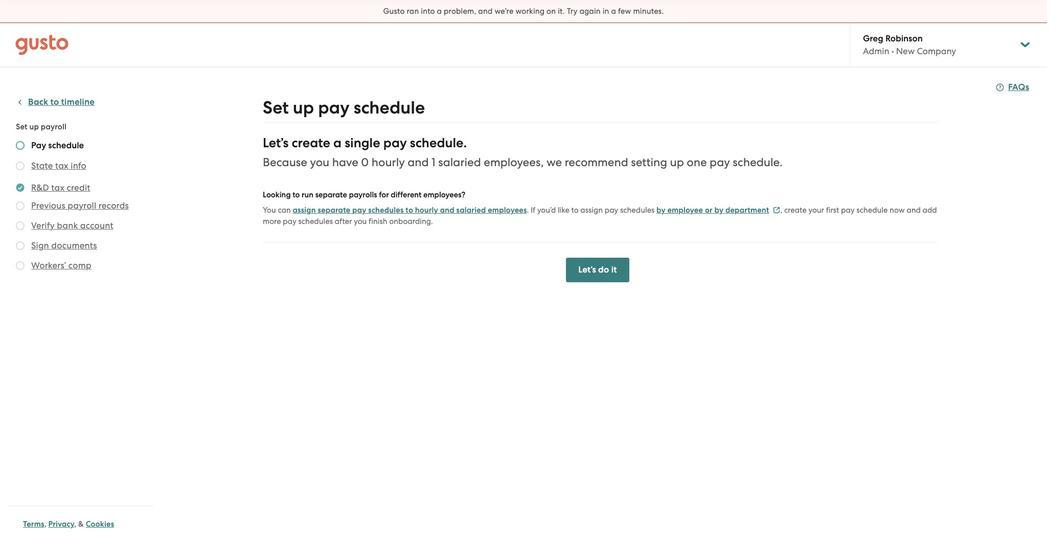 Task type: locate. For each thing, give the bounding box(es) containing it.
admin
[[864, 46, 890, 56]]

state
[[31, 161, 53, 171]]

schedule up the state tax info in the top left of the page
[[48, 140, 84, 151]]

1 horizontal spatial let's
[[579, 265, 596, 275]]

assign right like
[[581, 206, 603, 215]]

0 vertical spatial separate
[[316, 190, 347, 200]]

separate right run
[[316, 190, 347, 200]]

hourly up onboarding.
[[415, 206, 438, 215]]

separate for pay
[[318, 206, 351, 215]]

1 horizontal spatial up
[[293, 97, 314, 118]]

into
[[421, 7, 435, 16]]

tax right the r&d
[[51, 183, 65, 193]]

0 vertical spatial let's
[[263, 135, 289, 151]]

1 horizontal spatial payroll
[[68, 201, 96, 211]]

1 horizontal spatial by
[[715, 206, 724, 215]]

1 vertical spatial separate
[[318, 206, 351, 215]]

tax left info
[[55, 161, 68, 171]]

hourly inside let's create a single pay schedule. because you have 0 hourly and 1 salaried employees, we recommend setting up one pay schedule.
[[372, 156, 405, 169]]

0 horizontal spatial let's
[[263, 135, 289, 151]]

employees
[[488, 206, 527, 215]]

schedule left now
[[857, 206, 888, 215]]

workers' comp button
[[31, 259, 91, 272]]

salaried inside let's create a single pay schedule. because you have 0 hourly and 1 salaried employees, we recommend setting up one pay schedule.
[[439, 156, 481, 169]]

1 horizontal spatial you
[[354, 217, 367, 226]]

0 horizontal spatial you
[[310, 156, 330, 169]]

create left "your" on the right top of the page
[[785, 206, 807, 215]]

for
[[379, 190, 389, 200]]

pay right one
[[710, 156, 730, 169]]

faqs button
[[997, 81, 1030, 94]]

0 vertical spatial hourly
[[372, 156, 405, 169]]

0 horizontal spatial create
[[292, 135, 331, 151]]

looking
[[263, 190, 291, 200]]

check image
[[16, 162, 25, 170], [16, 202, 25, 210]]

1 horizontal spatial schedule.
[[733, 156, 783, 169]]

0 vertical spatial schedule.
[[410, 135, 467, 151]]

let's left do
[[579, 265, 596, 275]]

tax for credit
[[51, 183, 65, 193]]

0
[[361, 156, 369, 169]]

let's
[[263, 135, 289, 151], [579, 265, 596, 275]]

previous payroll records
[[31, 201, 129, 211]]

1 vertical spatial set
[[16, 122, 28, 131]]

do
[[599, 265, 610, 275]]

schedules down run
[[299, 217, 333, 226]]

schedule inside , create your first pay schedule now and add more pay schedules after you finish onboarding.
[[857, 206, 888, 215]]

let's inside let's do it button
[[579, 265, 596, 275]]

1 check image from the top
[[16, 162, 25, 170]]

comp
[[68, 260, 91, 271]]

separate up "after"
[[318, 206, 351, 215]]

you can assign separate pay schedules to hourly and salaried employees . if you'd like to assign pay schedules
[[263, 206, 655, 215]]

2 check image from the top
[[16, 202, 25, 210]]

1 horizontal spatial create
[[785, 206, 807, 215]]

to right back
[[50, 97, 59, 107]]

0 vertical spatial salaried
[[439, 156, 481, 169]]

a inside let's create a single pay schedule. because you have 0 hourly and 1 salaried employees, we recommend setting up one pay schedule.
[[334, 135, 342, 151]]

create for ,
[[785, 206, 807, 215]]

set
[[263, 97, 289, 118], [16, 122, 28, 131]]

, left privacy
[[44, 520, 46, 529]]

0 horizontal spatial a
[[334, 135, 342, 151]]

by employee or by department
[[657, 206, 770, 215]]

sign documents button
[[31, 239, 97, 252]]

if
[[531, 206, 536, 215]]

1 vertical spatial check image
[[16, 202, 25, 210]]

1 horizontal spatial set
[[263, 97, 289, 118]]

up
[[293, 97, 314, 118], [29, 122, 39, 131], [670, 156, 684, 169]]

1 vertical spatial up
[[29, 122, 39, 131]]

salaried right 1
[[439, 156, 481, 169]]

0 horizontal spatial set
[[16, 122, 28, 131]]

0 vertical spatial payroll
[[41, 122, 67, 131]]

state tax info button
[[31, 160, 86, 172]]

or
[[705, 206, 713, 215]]

let's do it
[[579, 265, 617, 275]]

schedules
[[368, 206, 404, 215], [621, 206, 655, 215], [299, 217, 333, 226]]

recommend
[[565, 156, 629, 169]]

a right into
[[437, 7, 442, 16]]

and
[[479, 7, 493, 16], [408, 156, 429, 169], [440, 206, 455, 215], [907, 206, 921, 215]]

0 horizontal spatial payroll
[[41, 122, 67, 131]]

salaried down employees?
[[457, 206, 486, 215]]

separate
[[316, 190, 347, 200], [318, 206, 351, 215]]

pay up single
[[318, 97, 350, 118]]

privacy
[[48, 520, 74, 529]]

schedule inside pay schedule list
[[48, 140, 84, 151]]

payroll up pay schedule
[[41, 122, 67, 131]]

assign
[[293, 206, 316, 215], [581, 206, 603, 215]]

1 vertical spatial hourly
[[415, 206, 438, 215]]

you inside , create your first pay schedule now and add more pay schedules after you finish onboarding.
[[354, 217, 367, 226]]

, left &
[[74, 520, 76, 529]]

let's up the "because"
[[263, 135, 289, 151]]

•
[[892, 46, 895, 56]]

pay right 'first'
[[842, 206, 855, 215]]

0 vertical spatial check image
[[16, 162, 25, 170]]

first
[[827, 206, 840, 215]]

tax
[[55, 161, 68, 171], [51, 183, 65, 193]]

assign down run
[[293, 206, 316, 215]]

you left have
[[310, 156, 330, 169]]

schedule. up department
[[733, 156, 783, 169]]

it.
[[558, 7, 565, 16]]

by employee or by department link
[[657, 206, 781, 215]]

have
[[332, 156, 359, 169]]

0 horizontal spatial up
[[29, 122, 39, 131]]

1 vertical spatial payroll
[[68, 201, 96, 211]]

a right in
[[612, 7, 617, 16]]

schedules up finish
[[368, 206, 404, 215]]

on
[[547, 7, 556, 16]]

to
[[50, 97, 59, 107], [293, 190, 300, 200], [406, 206, 413, 215], [572, 206, 579, 215]]

and left the add
[[907, 206, 921, 215]]

sign documents
[[31, 240, 97, 251]]

2 horizontal spatial schedule
[[857, 206, 888, 215]]

1 horizontal spatial ,
[[74, 520, 76, 529]]

set for set up pay schedule
[[263, 97, 289, 118]]

you inside let's create a single pay schedule. because you have 0 hourly and 1 salaried employees, we recommend setting up one pay schedule.
[[310, 156, 330, 169]]

bank
[[57, 221, 78, 231]]

0 vertical spatial set
[[263, 97, 289, 118]]

3 check image from the top
[[16, 241, 25, 250]]

a up have
[[334, 135, 342, 151]]

assign separate pay schedules to hourly and salaried employees button
[[293, 204, 527, 216]]

create
[[292, 135, 331, 151], [785, 206, 807, 215]]

create inside , create your first pay schedule now and add more pay schedules after you finish onboarding.
[[785, 206, 807, 215]]

2 check image from the top
[[16, 222, 25, 230]]

0 horizontal spatial hourly
[[372, 156, 405, 169]]

check image left the pay
[[16, 141, 25, 150]]

schedule up single
[[354, 97, 425, 118]]

2 vertical spatial up
[[670, 156, 684, 169]]

, create your first pay schedule now and add more pay schedules after you finish onboarding.
[[263, 206, 938, 226]]

0 vertical spatial schedule
[[354, 97, 425, 118]]

1 vertical spatial let's
[[579, 265, 596, 275]]

0 vertical spatial up
[[293, 97, 314, 118]]

employees?
[[424, 190, 466, 200]]

0 horizontal spatial schedules
[[299, 217, 333, 226]]

0 horizontal spatial assign
[[293, 206, 316, 215]]

it
[[612, 265, 617, 275]]

0 horizontal spatial schedule
[[48, 140, 84, 151]]

ran
[[407, 7, 419, 16]]

you right "after"
[[354, 217, 367, 226]]

1 horizontal spatial assign
[[581, 206, 603, 215]]

0 vertical spatial create
[[292, 135, 331, 151]]

set up payroll
[[16, 122, 67, 131]]

again
[[580, 7, 601, 16]]

1 horizontal spatial schedules
[[368, 206, 404, 215]]

0 vertical spatial you
[[310, 156, 330, 169]]

,
[[781, 206, 783, 215], [44, 520, 46, 529], [74, 520, 76, 529]]

1 vertical spatial tax
[[51, 183, 65, 193]]

create up the "because"
[[292, 135, 331, 151]]

2 vertical spatial schedule
[[857, 206, 888, 215]]

pay down can at the top left
[[283, 217, 297, 226]]

2 horizontal spatial schedules
[[621, 206, 655, 215]]

and left 1
[[408, 156, 429, 169]]

to up onboarding.
[[406, 206, 413, 215]]

gusto ran into a problem, and we're working on it. try again in a few minutes.
[[383, 7, 664, 16]]

by left 'employee'
[[657, 206, 666, 215]]

check image left verify
[[16, 222, 25, 230]]

documents
[[51, 240, 97, 251]]

check image up circle check icon
[[16, 162, 25, 170]]

because
[[263, 156, 307, 169]]

1 vertical spatial create
[[785, 206, 807, 215]]

cookies
[[86, 520, 114, 529]]

gusto
[[383, 7, 405, 16]]

let's for do
[[579, 265, 596, 275]]

check image left sign
[[16, 241, 25, 250]]

payroll
[[41, 122, 67, 131], [68, 201, 96, 211]]

hourly right 0
[[372, 156, 405, 169]]

create inside let's create a single pay schedule. because you have 0 hourly and 1 salaried employees, we recommend setting up one pay schedule.
[[292, 135, 331, 151]]

by right or
[[715, 206, 724, 215]]

back to timeline button
[[16, 96, 95, 108]]

4 check image from the top
[[16, 261, 25, 270]]

1 vertical spatial salaried
[[457, 206, 486, 215]]

1 vertical spatial you
[[354, 217, 367, 226]]

payroll down credit in the left top of the page
[[68, 201, 96, 211]]

2 horizontal spatial up
[[670, 156, 684, 169]]

terms link
[[23, 520, 44, 529]]

&
[[78, 520, 84, 529]]

you
[[263, 206, 276, 215]]

, right department
[[781, 206, 783, 215]]

terms
[[23, 520, 44, 529]]

by
[[657, 206, 666, 215], [715, 206, 724, 215]]

2 horizontal spatial a
[[612, 7, 617, 16]]

1 horizontal spatial a
[[437, 7, 442, 16]]

schedule. up 1
[[410, 135, 467, 151]]

check image down circle check icon
[[16, 202, 25, 210]]

and inside , create your first pay schedule now and add more pay schedules after you finish onboarding.
[[907, 206, 921, 215]]

greg
[[864, 33, 884, 44]]

up for pay
[[293, 97, 314, 118]]

let's inside let's create a single pay schedule. because you have 0 hourly and 1 salaried employees, we recommend setting up one pay schedule.
[[263, 135, 289, 151]]

1 by from the left
[[657, 206, 666, 215]]

schedules left 'employee'
[[621, 206, 655, 215]]

check image
[[16, 141, 25, 150], [16, 222, 25, 230], [16, 241, 25, 250], [16, 261, 25, 270]]

pay
[[318, 97, 350, 118], [384, 135, 407, 151], [710, 156, 730, 169], [353, 206, 367, 215], [605, 206, 619, 215], [842, 206, 855, 215], [283, 217, 297, 226]]

2 horizontal spatial ,
[[781, 206, 783, 215]]

0 vertical spatial tax
[[55, 161, 68, 171]]

check image for sign
[[16, 241, 25, 250]]

1 vertical spatial schedule
[[48, 140, 84, 151]]

check image left workers'
[[16, 261, 25, 270]]

pay schedule list
[[16, 140, 149, 274]]

0 horizontal spatial by
[[657, 206, 666, 215]]



Task type: vqa. For each thing, say whether or not it's contained in the screenshot.
Let's inside the let's create a single pay schedule. because you have 0 hourly and 1 salaried employees, we recommend setting up one pay schedule.
yes



Task type: describe. For each thing, give the bounding box(es) containing it.
payrolls
[[349, 190, 377, 200]]

employee
[[668, 206, 704, 215]]

pay right single
[[384, 135, 407, 151]]

minutes.
[[634, 7, 664, 16]]

run
[[302, 190, 314, 200]]

looking to run separate payrolls for different employees?
[[263, 190, 466, 200]]

now
[[890, 206, 905, 215]]

0 horizontal spatial ,
[[44, 520, 46, 529]]

r&d
[[31, 183, 49, 193]]

we
[[547, 156, 562, 169]]

robinson
[[886, 33, 923, 44]]

1 vertical spatial schedule.
[[733, 156, 783, 169]]

pay right like
[[605, 206, 619, 215]]

to right like
[[572, 206, 579, 215]]

terms , privacy , & cookies
[[23, 520, 114, 529]]

up for payroll
[[29, 122, 39, 131]]

workers'
[[31, 260, 66, 271]]

faqs
[[1009, 82, 1030, 93]]

check image for verify
[[16, 222, 25, 230]]

check image for previous
[[16, 202, 25, 210]]

records
[[99, 201, 129, 211]]

1 horizontal spatial schedule
[[354, 97, 425, 118]]

tax for info
[[55, 161, 68, 171]]

different
[[391, 190, 422, 200]]

create for let's
[[292, 135, 331, 151]]

.
[[527, 206, 529, 215]]

like
[[558, 206, 570, 215]]

verify bank account
[[31, 221, 113, 231]]

, inside , create your first pay schedule now and add more pay schedules after you finish onboarding.
[[781, 206, 783, 215]]

more
[[263, 217, 281, 226]]

1 check image from the top
[[16, 141, 25, 150]]

home image
[[15, 35, 69, 55]]

cookies button
[[86, 518, 114, 531]]

1 horizontal spatial hourly
[[415, 206, 438, 215]]

finish
[[369, 217, 388, 226]]

workers' comp
[[31, 260, 91, 271]]

let's for create
[[263, 135, 289, 151]]

verify
[[31, 221, 55, 231]]

circle check image
[[16, 182, 25, 194]]

can
[[278, 206, 291, 215]]

greg robinson admin • new company
[[864, 33, 957, 56]]

department
[[726, 206, 770, 215]]

working
[[516, 7, 545, 16]]

2 by from the left
[[715, 206, 724, 215]]

0 horizontal spatial schedule.
[[410, 135, 467, 151]]

separate for payrolls
[[316, 190, 347, 200]]

employees,
[[484, 156, 544, 169]]

one
[[687, 156, 707, 169]]

after
[[335, 217, 352, 226]]

add
[[923, 206, 938, 215]]

privacy link
[[48, 520, 74, 529]]

set for set up payroll
[[16, 122, 28, 131]]

schedules inside , create your first pay schedule now and add more pay schedules after you finish onboarding.
[[299, 217, 333, 226]]

back
[[28, 97, 48, 107]]

problem,
[[444, 7, 477, 16]]

and inside let's create a single pay schedule. because you have 0 hourly and 1 salaried employees, we recommend setting up one pay schedule.
[[408, 156, 429, 169]]

payroll inside button
[[68, 201, 96, 211]]

your
[[809, 206, 825, 215]]

and down employees?
[[440, 206, 455, 215]]

new
[[897, 46, 915, 56]]

we're
[[495, 7, 514, 16]]

sign
[[31, 240, 49, 251]]

try
[[567, 7, 578, 16]]

company
[[918, 46, 957, 56]]

1
[[432, 156, 436, 169]]

r&d tax credit
[[31, 183, 90, 193]]

previous payroll records button
[[31, 200, 129, 212]]

pay
[[31, 140, 46, 151]]

2 assign from the left
[[581, 206, 603, 215]]

timeline
[[61, 97, 95, 107]]

verify bank account button
[[31, 219, 113, 232]]

and left we're
[[479, 7, 493, 16]]

in
[[603, 7, 610, 16]]

onboarding.
[[389, 217, 433, 226]]

setting
[[631, 156, 668, 169]]

check image for state
[[16, 162, 25, 170]]

single
[[345, 135, 380, 151]]

check image for workers'
[[16, 261, 25, 270]]

few
[[618, 7, 632, 16]]

pay down payrolls
[[353, 206, 367, 215]]

r&d tax credit button
[[31, 182, 90, 194]]

info
[[71, 161, 86, 171]]

back to timeline
[[28, 97, 95, 107]]

credit
[[67, 183, 90, 193]]

pay schedule
[[31, 140, 84, 151]]

to left run
[[293, 190, 300, 200]]

up inside let's create a single pay schedule. because you have 0 hourly and 1 salaried employees, we recommend setting up one pay schedule.
[[670, 156, 684, 169]]

set up pay schedule
[[263, 97, 425, 118]]

let's create a single pay schedule. because you have 0 hourly and 1 salaried employees, we recommend setting up one pay schedule.
[[263, 135, 783, 169]]

previous
[[31, 201, 65, 211]]

to inside 'button'
[[50, 97, 59, 107]]

state tax info
[[31, 161, 86, 171]]

1 assign from the left
[[293, 206, 316, 215]]

let's do it button
[[566, 258, 630, 282]]

account
[[80, 221, 113, 231]]



